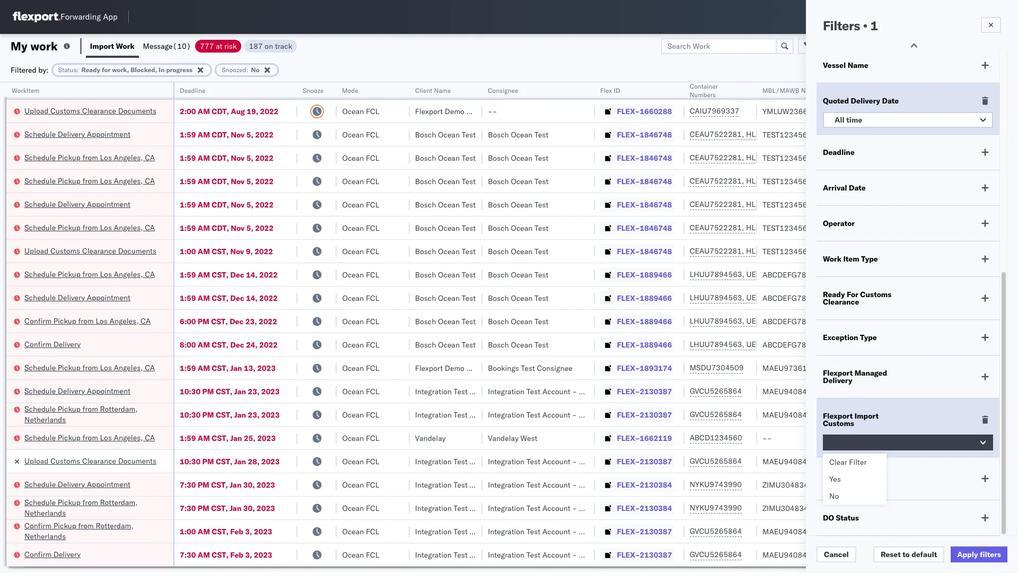 Task type: vqa. For each thing, say whether or not it's contained in the screenshot.
3rd Upload Customs Clearance Documents link
yes



Task type: describe. For each thing, give the bounding box(es) containing it.
1893174
[[640, 363, 673, 373]]

to
[[903, 550, 911, 559]]

by:
[[38, 65, 49, 75]]

account for 4th schedule delivery appointment 'button' from the top of the page
[[543, 387, 571, 396]]

reset to default button
[[874, 547, 945, 563]]

4 schedule pickup from los angeles, ca from the top
[[24, 269, 155, 279]]

2 cdt, from the top
[[212, 130, 229, 139]]

3 lagerfeld from the top
[[595, 457, 626, 466]]

moving
[[855, 470, 881, 480]]

schedule delivery appointment for fifth schedule delivery appointment 'button' from the bottom of the page
[[24, 129, 131, 139]]

3 upload customs clearance documents link from the top
[[24, 456, 157, 466]]

id
[[614, 87, 621, 94]]

schedule pickup from rotterdam, netherlands link for 7:30
[[24, 497, 160, 518]]

13 schedule from the top
[[24, 498, 56, 507]]

2023 up the 7:30 am cst, feb 3, 2023
[[254, 527, 273, 536]]

hlxu6269489, for fifth schedule delivery appointment 'button' from the bottom of the page
[[747, 129, 801, 139]]

5 schedule pickup from los angeles, ca button from the top
[[24, 362, 155, 374]]

2 schedule pickup from los angeles, ca button from the top
[[24, 175, 155, 187]]

work item type
[[824, 254, 879, 264]]

7 schedule from the top
[[24, 293, 56, 302]]

gvcu5265864 for confirm pickup from rotterdam, netherlands
[[690, 526, 743, 536]]

abcd1234560
[[690, 433, 743, 443]]

4 ocean fcl from the top
[[343, 176, 380, 186]]

flexport inside 'flexport managed delivery'
[[824, 368, 853, 378]]

maeu9408431 for schedule pickup from rotterdam, netherlands
[[763, 410, 817, 420]]

forwarding
[[61, 12, 101, 22]]

karl for 4th schedule delivery appointment 'button' from the top of the page
[[579, 387, 593, 396]]

2130387 for confirm delivery
[[640, 550, 673, 560]]

deadline button
[[175, 84, 287, 95]]

2 ceau7522281, from the top
[[690, 153, 745, 162]]

consignee button
[[483, 84, 585, 95]]

appointment for 2nd schedule delivery appointment 'button' from the top of the page
[[87, 199, 131, 209]]

4 ceau7522281, from the top
[[690, 200, 745, 209]]

11 am from the top
[[198, 363, 210, 373]]

cancel button
[[817, 547, 857, 563]]

1:00 am cst, feb 3, 2023
[[180, 527, 273, 536]]

19 fcl from the top
[[366, 527, 380, 536]]

resize handle column header for mode 'button'
[[397, 82, 410, 573]]

8 1:59 from the top
[[180, 363, 196, 373]]

dec down 1:00 am cst, nov 9, 2022
[[230, 270, 244, 279]]

maeu9408431 for confirm pickup from rotterdam, netherlands
[[763, 527, 817, 536]]

clear filter
[[830, 457, 867, 467]]

gaurav jawla for 2nd schedule delivery appointment 'button' from the top of the page
[[903, 200, 947, 209]]

cst, up 10:30 pm cst, jan 28, 2023 on the bottom left of page
[[212, 433, 229, 443]]

3 schedule delivery appointment button from the top
[[24, 292, 131, 304]]

4 fcl from the top
[[366, 176, 380, 186]]

schedule pickup from los angeles, ca link for 5th schedule pickup from los angeles, ca button from the bottom
[[24, 175, 155, 186]]

flexport demo consignee for bookings test consignee
[[415, 363, 502, 373]]

2023 down the 28,
[[257, 480, 275, 490]]

3 cdt, from the top
[[212, 153, 229, 163]]

schedule delivery appointment for 4th schedule delivery appointment 'button' from the top of the page
[[24, 386, 131, 396]]

upload customs clearance documents for 1st upload customs clearance documents button from the bottom of the page
[[24, 246, 157, 256]]

hlxu6269489, for 1st upload customs clearance documents button from the bottom of the page
[[747, 246, 801, 256]]

3 test123456 from the top
[[763, 176, 808, 186]]

3 ocean fcl from the top
[[343, 153, 380, 163]]

item
[[844, 254, 860, 264]]

1 vertical spatial no
[[830, 491, 840, 501]]

lagerfeld for confirm pickup from rotterdam, netherlands button
[[595, 527, 626, 536]]

6 fcl from the top
[[366, 223, 380, 233]]

apply filters button
[[952, 547, 1008, 563]]

14, for schedule delivery appointment
[[246, 293, 258, 303]]

filters • 1
[[824, 18, 879, 33]]

upload for 1st upload customs clearance documents button from the bottom of the page
[[24, 246, 49, 256]]

5 fcl from the top
[[366, 200, 380, 209]]

1:59 am cst, jan 25, 2023
[[180, 433, 276, 443]]

6 flex-1846748 from the top
[[617, 247, 673, 256]]

my
[[11, 38, 27, 53]]

los for 3rd schedule pickup from los angeles, ca button from the top
[[100, 223, 112, 232]]

import work button
[[86, 34, 139, 58]]

17 flex- from the top
[[617, 480, 640, 490]]

flex-1660288
[[617, 106, 673, 116]]

ymluw236679313
[[763, 106, 831, 116]]

hlxu8034992 for 5th schedule pickup from los angeles, ca button from the bottom
[[803, 176, 855, 186]]

resize handle column header for 'deadline' button
[[285, 82, 298, 573]]

for
[[847, 290, 859, 299]]

pm right 6:00
[[198, 317, 210, 326]]

client name
[[415, 87, 451, 94]]

13,
[[244, 363, 256, 373]]

3, for 1:00 am cst, feb 3, 2023
[[245, 527, 252, 536]]

account for 2nd confirm delivery button from the top
[[543, 550, 571, 560]]

apply filters
[[958, 550, 1002, 559]]

batch
[[959, 41, 980, 51]]

hlxu8034992 for 1st upload customs clearance documents button from the bottom of the page
[[803, 246, 855, 256]]

1 ocean fcl from the top
[[343, 106, 380, 116]]

container numbers
[[690, 82, 719, 99]]

2 1846748 from the top
[[640, 153, 673, 163]]

rotterdam, for 1:00 am cst, feb 3, 2023
[[96, 521, 133, 530]]

my work
[[11, 38, 58, 53]]

6 1846748 from the top
[[640, 247, 673, 256]]

account for schedule pickup from rotterdam, netherlands button associated with 7:30 pm cst, jan 30, 2023
[[543, 503, 571, 513]]

5 1:59 from the top
[[180, 223, 196, 233]]

1 1889466 from the top
[[640, 270, 673, 279]]

5 ceau7522281, from the top
[[690, 223, 745, 232]]

flex-1662119
[[617, 433, 673, 443]]

2 jawla from the top
[[929, 130, 947, 139]]

ready for customs clearance
[[824, 290, 892, 307]]

apply
[[958, 550, 979, 559]]

schedule pickup from rotterdam, netherlands for 10:30 pm cst, jan 23, 2023
[[24, 404, 138, 424]]

clearance inside ready for customs clearance
[[824, 297, 860, 307]]

6 integration test account - karl lagerfeld from the top
[[488, 527, 626, 536]]

vandelay west
[[488, 433, 538, 443]]

actions
[[977, 87, 999, 94]]

7 ocean fcl from the top
[[343, 247, 380, 256]]

16 ocean fcl from the top
[[343, 457, 380, 466]]

jaehyung choi - test origin agent
[[903, 387, 1019, 396]]

filters
[[824, 18, 861, 33]]

jan left 13,
[[230, 363, 242, 373]]

8:00 am cst, dec 24, 2022
[[180, 340, 278, 349]]

2130387 for confirm pickup from rotterdam, netherlands
[[640, 527, 673, 536]]

0 vertical spatial 23,
[[246, 317, 257, 326]]

import inside 'button'
[[90, 41, 114, 51]]

cst, up the 8:00 am cst, dec 24, 2022
[[211, 317, 228, 326]]

777
[[200, 41, 214, 51]]

snooze
[[303, 87, 324, 94]]

cst, down 10:30 pm cst, jan 28, 2023 on the bottom left of page
[[211, 480, 228, 490]]

filters
[[981, 550, 1002, 559]]

13 ocean fcl from the top
[[343, 387, 380, 396]]

4 schedule pickup from los angeles, ca button from the top
[[24, 269, 155, 280]]

los for 3rd schedule pickup from los angeles, ca button from the bottom of the page
[[100, 269, 112, 279]]

omkar savant
[[903, 317, 951, 326]]

los for 5th schedule pickup from los angeles, ca button from the top
[[100, 363, 112, 372]]

cst, up 1:00 am cst, feb 3, 2023
[[211, 503, 228, 513]]

batch action
[[959, 41, 1005, 51]]

1 vertical spatial --
[[763, 433, 772, 443]]

do status
[[824, 513, 860, 523]]

1 fcl from the top
[[366, 106, 380, 116]]

Search Work text field
[[662, 38, 777, 54]]

8 fcl from the top
[[366, 270, 380, 279]]

1 flex-2130384 from the top
[[617, 480, 673, 490]]

ready inside ready for customs clearance
[[824, 290, 846, 299]]

arrival date
[[824, 183, 866, 193]]

dec left "24,"
[[230, 340, 244, 349]]

schedule delivery appointment link for fifth schedule delivery appointment 'button' from the bottom of the page
[[24, 129, 131, 139]]

time
[[847, 115, 863, 125]]

cst, down the '1:59 am cst, jan 25, 2023'
[[216, 457, 233, 466]]

20 flex- from the top
[[617, 550, 640, 560]]

flex id button
[[595, 84, 674, 95]]

9 fcl from the top
[[366, 293, 380, 303]]

confirm pickup from los angeles, ca button
[[24, 316, 151, 327]]

2023 up the '1:59 am cst, jan 25, 2023'
[[261, 410, 280, 420]]

3 schedule pickup from los angeles, ca button from the top
[[24, 222, 155, 234]]

pm down 10:30 pm cst, jan 28, 2023 on the bottom left of page
[[198, 480, 210, 490]]

los for confirm pickup from los angeles, ca button
[[96, 316, 108, 326]]

maeu9408431 for schedule delivery appointment
[[763, 387, 817, 396]]

1:59 am cst, jan 13, 2023
[[180, 363, 276, 373]]

12 am from the top
[[198, 433, 210, 443]]

progress
[[166, 66, 193, 74]]

flexport inside flexport import customs
[[824, 411, 853, 421]]

6 schedule pickup from los angeles, ca button from the top
[[24, 432, 155, 444]]

feb for 1:00 am cst, feb 3, 2023
[[230, 527, 244, 536]]

1 7:30 pm cst, jan 30, 2023 from the top
[[180, 480, 275, 490]]

karl for confirm pickup from rotterdam, netherlands button
[[579, 527, 593, 536]]

4 schedule delivery appointment button from the top
[[24, 386, 131, 397]]

2 30, from the top
[[244, 503, 255, 513]]

4 test123456 from the top
[[763, 200, 808, 209]]

confirm pickup from los angeles, ca link
[[24, 316, 151, 326]]

schedule pickup from rotterdam, netherlands for 7:30 pm cst, jan 30, 2023
[[24, 498, 138, 518]]

1662119
[[640, 433, 673, 443]]

flexport moving inbond transit
[[824, 470, 881, 487]]

4 uetu5238478 from the top
[[747, 340, 799, 349]]

confirm for confirm pickup from rotterdam, netherlands button
[[24, 521, 52, 530]]

workitem button
[[6, 84, 163, 95]]

3 integration from the top
[[488, 457, 525, 466]]

6 am from the top
[[198, 223, 210, 233]]

appointment for 4th schedule delivery appointment 'button' from the top of the page
[[87, 386, 131, 396]]

3 2130387 from the top
[[640, 457, 673, 466]]

maeu9736123
[[763, 363, 817, 373]]

1 30, from the top
[[244, 480, 255, 490]]

on
[[265, 41, 273, 51]]

18 ocean fcl from the top
[[343, 503, 380, 513]]

maeu9408431 for confirm delivery
[[763, 550, 817, 560]]

1
[[871, 18, 879, 33]]

2 integration from the top
[[488, 410, 525, 420]]

2023 up 1:00 am cst, feb 3, 2023
[[257, 503, 275, 513]]

0 horizontal spatial no
[[251, 66, 260, 74]]

mode button
[[337, 84, 400, 95]]

2 lhuu7894563, uetu5238478 from the top
[[690, 293, 799, 303]]

1 7:30 from the top
[[180, 480, 196, 490]]

10 am from the top
[[198, 340, 210, 349]]

lagerfeld for 4th schedule delivery appointment 'button' from the top of the page
[[595, 387, 626, 396]]

angeles, inside confirm pickup from los angeles, ca link
[[110, 316, 139, 326]]

6:00 pm cst, dec 23, 2022
[[180, 317, 277, 326]]

schedule pickup from rotterdam, netherlands button for 7:30 pm cst, jan 30, 2023
[[24, 497, 160, 519]]

8 flex- from the top
[[617, 270, 640, 279]]

7 am from the top
[[198, 247, 210, 256]]

action
[[982, 41, 1005, 51]]

documents for first upload customs clearance documents button
[[118, 106, 157, 115]]

los for 6th schedule pickup from los angeles, ca button from the bottom of the page
[[100, 153, 112, 162]]

1 flex-1889466 from the top
[[617, 270, 673, 279]]

resize handle column header for workitem button
[[161, 82, 174, 573]]

24,
[[246, 340, 258, 349]]

schedule pickup from los angeles, ca link for 5th schedule pickup from los angeles, ca button from the top
[[24, 362, 155, 373]]

schedule pickup from los angeles, ca link for first schedule pickup from los angeles, ca button from the bottom of the page
[[24, 432, 155, 443]]

1 zimu3048342 from the top
[[763, 480, 814, 490]]

blocked,
[[131, 66, 157, 74]]

cst, down 1:59 am cst, jan 13, 2023
[[216, 387, 233, 396]]

all time button
[[824, 112, 994, 128]]

flex-2130387 for schedule delivery appointment
[[617, 387, 673, 396]]

dec up the 8:00 am cst, dec 24, 2022
[[230, 317, 244, 326]]

msdu7304509
[[690, 363, 744, 373]]

flex-1893174
[[617, 363, 673, 373]]

7 integration test account - karl lagerfeld from the top
[[488, 550, 626, 560]]

3 1:59 from the top
[[180, 176, 196, 186]]

19,
[[247, 106, 258, 116]]

5 hlxu8034992 from the top
[[803, 223, 855, 232]]

1:00 for 1:00 am cst, feb 3, 2023
[[180, 527, 196, 536]]

4 am from the top
[[198, 176, 210, 186]]

hlxu6269489, for 2nd schedule delivery appointment 'button' from the top of the page
[[747, 200, 801, 209]]

2023 down 1:59 am cst, jan 13, 2023
[[261, 387, 280, 396]]

reset to default
[[881, 550, 938, 559]]

1 vertical spatial date
[[850, 183, 866, 193]]

5 hlxu6269489, from the top
[[747, 223, 801, 232]]

23, for schedule pickup from rotterdam, netherlands
[[248, 410, 260, 420]]

7:30 for schedule pickup from rotterdam, netherlands
[[180, 503, 196, 513]]

9 am from the top
[[198, 293, 210, 303]]

5 ocean fcl from the top
[[343, 200, 380, 209]]

jan down 13,
[[234, 387, 246, 396]]

inbond
[[824, 478, 849, 487]]

client name button
[[410, 84, 472, 95]]

11 resize handle column header from the left
[[992, 82, 1005, 573]]

4 lhuu7894563, uetu5238478 from the top
[[690, 340, 799, 349]]

mbl/mawb numbers
[[763, 87, 828, 94]]

5 flex-1846748 from the top
[[617, 223, 673, 233]]

flex-2130387 for confirm pickup from rotterdam, netherlands
[[617, 527, 673, 536]]

name for client name
[[434, 87, 451, 94]]

1:59 am cst, dec 14, 2022 for schedule delivery appointment
[[180, 293, 278, 303]]

9 1:59 from the top
[[180, 433, 196, 443]]

6 integration from the top
[[488, 527, 525, 536]]

message
[[143, 41, 173, 51]]

14 am from the top
[[198, 550, 210, 560]]

resize handle column header for the "container numbers" "button"
[[745, 82, 758, 573]]

1 schedule from the top
[[24, 129, 56, 139]]

flexport import customs
[[824, 411, 879, 428]]

1:00 am cst, nov 9, 2022
[[180, 247, 273, 256]]

4 flex-1846748 from the top
[[617, 200, 673, 209]]

upload for first upload customs clearance documents button
[[24, 106, 49, 115]]

5 cdt, from the top
[[212, 200, 229, 209]]

flex id
[[601, 87, 621, 94]]

cst, up 6:00 pm cst, dec 23, 2022
[[212, 293, 229, 303]]

16 fcl from the top
[[366, 457, 380, 466]]

account for confirm pickup from rotterdam, netherlands button
[[543, 527, 571, 536]]

9,
[[246, 247, 253, 256]]

lagerfeld for schedule pickup from rotterdam, netherlands button associated with 7:30 pm cst, jan 30, 2023
[[595, 503, 626, 513]]

vessel
[[824, 61, 847, 70]]

operator
[[824, 219, 856, 228]]

lagerfeld for schedule pickup from rotterdam, netherlands button associated with 10:30 pm cst, jan 23, 2023
[[595, 410, 626, 420]]

list box containing clear filter
[[824, 454, 887, 505]]

10 ocean fcl from the top
[[343, 317, 380, 326]]

quoted delivery date
[[824, 96, 900, 106]]

gvcu5265864 for schedule pickup from rotterdam, netherlands
[[690, 410, 743, 419]]

13 am from the top
[[198, 527, 210, 536]]

2130387 for schedule pickup from rotterdam, netherlands
[[640, 410, 673, 420]]

ceau7522281, hlxu6269489, hlxu8034992 for 6th schedule pickup from los angeles, ca button from the bottom of the page
[[690, 153, 855, 162]]

15 fcl from the top
[[366, 433, 380, 443]]

deadline inside button
[[180, 87, 206, 94]]

all
[[835, 115, 845, 125]]

caiu7969337
[[690, 106, 740, 116]]

schedule delivery appointment for 5th schedule delivery appointment 'button'
[[24, 479, 131, 489]]

1 vertical spatial status
[[837, 513, 860, 523]]

cst, up 1:59 am cst, jan 13, 2023
[[212, 340, 229, 349]]

2 flex-1846748 from the top
[[617, 153, 673, 163]]

bookings test consignee
[[488, 363, 573, 373]]

2 fcl from the top
[[366, 130, 380, 139]]

hlxu8034992 for 6th schedule pickup from los angeles, ca button from the bottom of the page
[[803, 153, 855, 162]]

3 1846748 from the top
[[640, 176, 673, 186]]

2 schedule pickup from los angeles, ca from the top
[[24, 176, 155, 185]]

5 5, from the top
[[247, 223, 254, 233]]

all time
[[835, 115, 863, 125]]

jaehyung
[[903, 387, 935, 396]]

0 vertical spatial status
[[58, 66, 77, 74]]

1 abcdefg78456546 from the top
[[763, 270, 834, 279]]

2 zimu3048342 from the top
[[763, 503, 814, 513]]

6 schedule pickup from los angeles, ca from the top
[[24, 433, 155, 442]]

karl for schedule pickup from rotterdam, netherlands button associated with 10:30 pm cst, jan 23, 2023
[[579, 410, 593, 420]]

10:30 pm cst, jan 28, 2023
[[180, 457, 280, 466]]

8 ocean fcl from the top
[[343, 270, 380, 279]]

netherlands for 7:30
[[24, 508, 66, 518]]

for
[[102, 66, 111, 74]]



Task type: locate. For each thing, give the bounding box(es) containing it.
from
[[83, 153, 98, 162], [83, 176, 98, 185], [83, 223, 98, 232], [83, 269, 98, 279], [78, 316, 94, 326], [83, 363, 98, 372], [83, 404, 98, 414], [83, 433, 98, 442], [83, 498, 98, 507], [78, 521, 94, 530]]

1 vertical spatial schedule pickup from rotterdam, netherlands
[[24, 498, 138, 518]]

0 vertical spatial upload customs clearance documents link
[[24, 105, 157, 116]]

2 10:30 from the top
[[180, 410, 201, 420]]

jan left 25,
[[230, 433, 242, 443]]

delivery inside 'flexport managed delivery'
[[824, 376, 853, 385]]

6 schedule from the top
[[24, 269, 56, 279]]

hlxu8034992 up 'operator'
[[803, 176, 855, 186]]

0 vertical spatial schedule pickup from rotterdam, netherlands
[[24, 404, 138, 424]]

work left item
[[824, 254, 842, 264]]

13 flex- from the top
[[617, 387, 640, 396]]

2 flex-2130384 from the top
[[617, 503, 673, 513]]

0 vertical spatial 1:00
[[180, 247, 196, 256]]

ready left for
[[824, 290, 846, 299]]

1 vertical spatial deadline
[[824, 148, 855, 157]]

14, for schedule pickup from los angeles, ca
[[246, 270, 258, 279]]

appointment for 5th schedule delivery appointment 'button'
[[87, 479, 131, 489]]

5,
[[247, 130, 254, 139], [247, 153, 254, 163], [247, 176, 254, 186], [247, 200, 254, 209], [247, 223, 254, 233]]

ready left the for on the top of the page
[[81, 66, 100, 74]]

1 horizontal spatial status
[[837, 513, 860, 523]]

1 vertical spatial demo
[[445, 363, 465, 373]]

14, up 6:00 pm cst, dec 23, 2022
[[246, 293, 258, 303]]

0 vertical spatial upload customs clearance documents
[[24, 106, 157, 115]]

1 vertical spatial 1:00
[[180, 527, 196, 536]]

3 account from the top
[[543, 457, 571, 466]]

consignee inside button
[[488, 87, 519, 94]]

hlxu8034992 down 'all'
[[803, 129, 855, 139]]

14,
[[246, 270, 258, 279], [246, 293, 258, 303]]

7:30 down 1:00 am cst, feb 3, 2023
[[180, 550, 196, 560]]

schedule delivery appointment link for 4th schedule delivery appointment 'button' from the top of the page
[[24, 386, 131, 396]]

1 vertical spatial upload customs clearance documents
[[24, 246, 157, 256]]

1 netherlands from the top
[[24, 415, 66, 424]]

3 flex- from the top
[[617, 153, 640, 163]]

1 vertical spatial 3,
[[245, 550, 252, 560]]

1 flex-2130387 from the top
[[617, 387, 673, 396]]

account
[[543, 387, 571, 396], [543, 410, 571, 420], [543, 457, 571, 466], [543, 480, 571, 490], [543, 503, 571, 513], [543, 527, 571, 536], [543, 550, 571, 560]]

10:30 for schedule delivery appointment
[[180, 387, 201, 396]]

cst, left '9,'
[[212, 247, 229, 256]]

0 vertical spatial 2130384
[[640, 480, 673, 490]]

import up the for on the top of the page
[[90, 41, 114, 51]]

6 schedule pickup from los angeles, ca link from the top
[[24, 432, 155, 443]]

numbers for container numbers
[[690, 91, 717, 99]]

ceau7522281, hlxu6269489, hlxu8034992 for 5th schedule pickup from los angeles, ca button from the bottom
[[690, 176, 855, 186]]

jan up 1:00 am cst, feb 3, 2023
[[230, 503, 242, 513]]

customs
[[50, 106, 80, 115], [50, 246, 80, 256], [861, 290, 892, 299], [824, 419, 855, 428], [50, 456, 80, 466]]

mbl/mawb
[[763, 87, 800, 94]]

arrival
[[824, 183, 848, 193]]

2 vertical spatial jawla
[[929, 200, 947, 209]]

rotterdam, for 10:30 pm cst, jan 23, 2023
[[100, 404, 138, 414]]

account for schedule pickup from rotterdam, netherlands button associated with 10:30 pm cst, jan 23, 2023
[[543, 410, 571, 420]]

2023
[[257, 363, 276, 373], [261, 387, 280, 396], [261, 410, 280, 420], [257, 433, 276, 443], [261, 457, 280, 466], [257, 480, 275, 490], [257, 503, 275, 513], [254, 527, 273, 536], [254, 550, 273, 560]]

choi
[[936, 387, 952, 396]]

import inside flexport import customs
[[855, 411, 879, 421]]

6 ocean fcl from the top
[[343, 223, 380, 233]]

flex-2130387 button
[[601, 384, 675, 399], [601, 384, 675, 399], [601, 407, 675, 422], [601, 407, 675, 422], [601, 454, 675, 469], [601, 454, 675, 469], [601, 524, 675, 539], [601, 524, 675, 539], [601, 547, 675, 562], [601, 547, 675, 562]]

demo left the bookings
[[445, 363, 465, 373]]

flex-1660288 button
[[601, 104, 675, 119], [601, 104, 675, 119]]

delivery
[[852, 96, 881, 106], [58, 129, 85, 139], [58, 199, 85, 209], [58, 293, 85, 302], [53, 339, 81, 349], [824, 376, 853, 385], [58, 386, 85, 396], [58, 479, 85, 489], [53, 550, 81, 559]]

3 hlxu6269489, from the top
[[747, 176, 801, 186]]

hlxu8034992 down arrival
[[803, 200, 855, 209]]

1 ceau7522281, from the top
[[690, 129, 745, 139]]

0 vertical spatial --
[[488, 106, 498, 116]]

3 karl from the top
[[579, 457, 593, 466]]

dec
[[230, 270, 244, 279], [230, 293, 244, 303], [230, 317, 244, 326], [230, 340, 244, 349]]

-- down consignee button
[[488, 106, 498, 116]]

0 vertical spatial name
[[848, 61, 869, 70]]

customs for first 'upload customs clearance documents' link from the top of the page
[[50, 106, 80, 115]]

schedule pickup from los angeles, ca link for 3rd schedule pickup from los angeles, ca button from the bottom of the page
[[24, 269, 155, 279]]

cdt,
[[212, 106, 229, 116], [212, 130, 229, 139], [212, 153, 229, 163], [212, 176, 229, 186], [212, 200, 229, 209], [212, 223, 229, 233]]

5 maeu9408431 from the top
[[763, 550, 817, 560]]

0 vertical spatial documents
[[118, 106, 157, 115]]

pm down the '1:59 am cst, jan 25, 2023'
[[202, 457, 214, 466]]

hlxu6269489, for 5th schedule pickup from los angeles, ca button from the bottom
[[747, 176, 801, 186]]

pm
[[198, 317, 210, 326], [202, 387, 214, 396], [202, 410, 214, 420], [202, 457, 214, 466], [198, 480, 210, 490], [198, 503, 210, 513]]

4 lagerfeld from the top
[[595, 480, 626, 490]]

3 netherlands from the top
[[24, 531, 66, 541]]

1 horizontal spatial no
[[830, 491, 840, 501]]

10 flex- from the top
[[617, 317, 640, 326]]

0 vertical spatial gaurav
[[903, 106, 927, 116]]

date
[[883, 96, 900, 106], [850, 183, 866, 193]]

deadline up 2:00
[[180, 87, 206, 94]]

rotterdam, for 7:30 pm cst, jan 30, 2023
[[100, 498, 138, 507]]

west
[[521, 433, 538, 443]]

2130384
[[640, 480, 673, 490], [640, 503, 673, 513]]

23, down 13,
[[248, 387, 260, 396]]

clear
[[830, 457, 848, 467]]

1:00
[[180, 247, 196, 256], [180, 527, 196, 536]]

1 vertical spatial upload customs clearance documents link
[[24, 245, 157, 256]]

customs for 2nd 'upload customs clearance documents' link from the top of the page
[[50, 246, 80, 256]]

5 lagerfeld from the top
[[595, 503, 626, 513]]

zimu3048342
[[763, 480, 814, 490], [763, 503, 814, 513]]

numbers up quoted
[[802, 87, 828, 94]]

schedule delivery appointment link for 5th schedule delivery appointment 'button'
[[24, 479, 131, 490]]

rotterdam,
[[100, 404, 138, 414], [100, 498, 138, 507], [96, 521, 133, 530]]

confirm
[[24, 316, 52, 326], [24, 339, 52, 349], [24, 521, 52, 530], [24, 550, 52, 559]]

1 horizontal spatial ready
[[824, 290, 846, 299]]

1 horizontal spatial vandelay
[[488, 433, 519, 443]]

10:30
[[180, 387, 201, 396], [180, 410, 201, 420], [180, 457, 201, 466]]

0 horizontal spatial name
[[434, 87, 451, 94]]

2 2130387 from the top
[[640, 410, 673, 420]]

type right exception
[[861, 333, 878, 342]]

consignee
[[488, 87, 519, 94], [467, 106, 502, 116], [467, 363, 502, 373], [537, 363, 573, 373]]

filtered by:
[[11, 65, 49, 75]]

schedule pickup from los angeles, ca button
[[24, 152, 155, 164], [24, 175, 155, 187], [24, 222, 155, 234], [24, 269, 155, 280], [24, 362, 155, 374], [24, 432, 155, 444]]

23, up 25,
[[248, 410, 260, 420]]

numbers inside button
[[802, 87, 828, 94]]

confirm delivery down confirm pickup from rotterdam, netherlands
[[24, 550, 81, 559]]

1 horizontal spatial date
[[883, 96, 900, 106]]

1 lagerfeld from the top
[[595, 387, 626, 396]]

10:30 up the '1:59 am cst, jan 25, 2023'
[[180, 410, 201, 420]]

hlxu8034992 for fifth schedule delivery appointment 'button' from the bottom of the page
[[803, 129, 855, 139]]

test123456
[[763, 130, 808, 139], [763, 153, 808, 163], [763, 176, 808, 186], [763, 200, 808, 209], [763, 223, 808, 233], [763, 247, 808, 256]]

confirm delivery down confirm pickup from los angeles, ca button
[[24, 339, 81, 349]]

2 upload customs clearance documents from the top
[[24, 246, 157, 256]]

0 vertical spatial jawla
[[929, 106, 947, 116]]

ceau7522281, hlxu6269489, hlxu8034992 for 1st upload customs clearance documents button from the bottom of the page
[[690, 246, 855, 256]]

6 ceau7522281, hlxu6269489, hlxu8034992 from the top
[[690, 246, 855, 256]]

name right client
[[434, 87, 451, 94]]

2 hlxu6269489, from the top
[[747, 153, 801, 162]]

cst, up the '1:59 am cst, jan 25, 2023'
[[216, 410, 233, 420]]

schedule delivery appointment
[[24, 129, 131, 139], [24, 199, 131, 209], [24, 293, 131, 302], [24, 386, 131, 396], [24, 479, 131, 489]]

netherlands
[[24, 415, 66, 424], [24, 508, 66, 518], [24, 531, 66, 541]]

1 horizontal spatial import
[[855, 411, 879, 421]]

2023 right 13,
[[257, 363, 276, 373]]

resize handle column header for client name button at the left of the page
[[470, 82, 483, 573]]

no right snoozed
[[251, 66, 260, 74]]

confirm delivery button down confirm pickup from rotterdam, netherlands
[[24, 549, 81, 561]]

am
[[198, 106, 210, 116], [198, 130, 210, 139], [198, 153, 210, 163], [198, 176, 210, 186], [198, 200, 210, 209], [198, 223, 210, 233], [198, 247, 210, 256], [198, 270, 210, 279], [198, 293, 210, 303], [198, 340, 210, 349], [198, 363, 210, 373], [198, 433, 210, 443], [198, 527, 210, 536], [198, 550, 210, 560]]

23, up "24,"
[[246, 317, 257, 326]]

confirm delivery link
[[24, 339, 81, 349], [24, 549, 81, 560]]

0 vertical spatial 7:30 pm cst, jan 30, 2023
[[180, 480, 275, 490]]

1 horizontal spatial --
[[763, 433, 772, 443]]

jan up 25,
[[234, 410, 246, 420]]

-- right the abcd1234560
[[763, 433, 772, 443]]

(10)
[[173, 41, 191, 51]]

1 horizontal spatial deadline
[[824, 148, 855, 157]]

3 maeu9408431 from the top
[[763, 457, 817, 466]]

flex-2130387 for confirm delivery
[[617, 550, 673, 560]]

10:30 pm cst, jan 23, 2023 down 1:59 am cst, jan 13, 2023
[[180, 387, 280, 396]]

ready
[[81, 66, 100, 74], [824, 290, 846, 299]]

confirm delivery
[[24, 339, 81, 349], [24, 550, 81, 559]]

netherlands for 10:30
[[24, 415, 66, 424]]

0 vertical spatial 30,
[[244, 480, 255, 490]]

los for 5th schedule pickup from los angeles, ca button from the bottom
[[100, 176, 112, 185]]

1846748
[[640, 130, 673, 139], [640, 153, 673, 163], [640, 176, 673, 186], [640, 200, 673, 209], [640, 223, 673, 233], [640, 247, 673, 256]]

2 vertical spatial documents
[[118, 456, 157, 466]]

1 horizontal spatial work
[[824, 254, 842, 264]]

1 vertical spatial feb
[[230, 550, 244, 560]]

hlxu6269489, for 6th schedule pickup from los angeles, ca button from the bottom of the page
[[747, 153, 801, 162]]

2 5, from the top
[[247, 153, 254, 163]]

resize handle column header
[[161, 82, 174, 573], [285, 82, 298, 573], [324, 82, 337, 573], [397, 82, 410, 573], [470, 82, 483, 573], [582, 82, 595, 573], [672, 82, 685, 573], [745, 82, 758, 573], [885, 82, 898, 573], [958, 82, 971, 573], [992, 82, 1005, 573]]

7:30 for confirm delivery
[[180, 550, 196, 560]]

omkar
[[903, 317, 926, 326]]

:
[[77, 66, 79, 74], [247, 66, 249, 74]]

confirm delivery button down confirm pickup from los angeles, ca button
[[24, 339, 81, 351]]

flexport. image
[[13, 12, 61, 22]]

angeles,
[[114, 153, 143, 162], [114, 176, 143, 185], [114, 223, 143, 232], [114, 269, 143, 279], [110, 316, 139, 326], [114, 363, 143, 372], [114, 433, 143, 442]]

workitem
[[12, 87, 39, 94]]

1 flexport demo consignee from the top
[[415, 106, 502, 116]]

1 vertical spatial flex-2130384
[[617, 503, 673, 513]]

0 vertical spatial import
[[90, 41, 114, 51]]

2 nyku9743990 from the top
[[690, 503, 742, 513]]

confirm pickup from rotterdam, netherlands
[[24, 521, 133, 541]]

1889466
[[640, 270, 673, 279], [640, 293, 673, 303], [640, 317, 673, 326], [640, 340, 673, 349]]

16 flex- from the top
[[617, 457, 640, 466]]

2 maeu9408431 from the top
[[763, 410, 817, 420]]

1 hlxu6269489, from the top
[[747, 129, 801, 139]]

1 account from the top
[[543, 387, 571, 396]]

Search Shipments (/) text field
[[816, 9, 918, 25]]

reset
[[881, 550, 902, 559]]

3, down 1:00 am cst, feb 3, 2023
[[245, 550, 252, 560]]

1 schedule pickup from los angeles, ca link from the top
[[24, 152, 155, 163]]

0 vertical spatial rotterdam,
[[100, 404, 138, 414]]

2 confirm delivery from the top
[[24, 550, 81, 559]]

7 karl from the top
[[579, 550, 593, 560]]

status : ready for work, blocked, in progress
[[58, 66, 193, 74]]

1 1:59 am cst, dec 14, 2022 from the top
[[180, 270, 278, 279]]

schedule pickup from rotterdam, netherlands link for 10:30
[[24, 404, 160, 425]]

1 vertical spatial schedule pickup from rotterdam, netherlands button
[[24, 497, 160, 519]]

netherlands for 1:00
[[24, 531, 66, 541]]

schedule delivery appointment for 2nd schedule delivery appointment 'button' from the top of the page
[[24, 199, 131, 209]]

managed
[[855, 368, 888, 378]]

work inside 'button'
[[116, 41, 135, 51]]

at
[[216, 41, 223, 51]]

gvcu5265864 for confirm delivery
[[690, 550, 743, 559]]

17 ocean fcl from the top
[[343, 480, 380, 490]]

7:30 pm cst, jan 30, 2023 up 1:00 am cst, feb 3, 2023
[[180, 503, 275, 513]]

30, up 1:00 am cst, feb 3, 2023
[[244, 503, 255, 513]]

1 vertical spatial 10:30 pm cst, jan 23, 2023
[[180, 410, 280, 420]]

1 am from the top
[[198, 106, 210, 116]]

7:30 up 1:00 am cst, feb 3, 2023
[[180, 503, 196, 513]]

0 vertical spatial 7:30
[[180, 480, 196, 490]]

1 vertical spatial 1:59 am cst, dec 14, 2022
[[180, 293, 278, 303]]

confirm for confirm pickup from los angeles, ca button
[[24, 316, 52, 326]]

1 horizontal spatial :
[[247, 66, 249, 74]]

2 confirm delivery button from the top
[[24, 549, 81, 561]]

1 schedule delivery appointment link from the top
[[24, 129, 131, 139]]

1 vertical spatial 10:30
[[180, 410, 201, 420]]

7:30 am cst, feb 3, 2023
[[180, 550, 273, 560]]

netherlands inside confirm pickup from rotterdam, netherlands
[[24, 531, 66, 541]]

2 2130384 from the top
[[640, 503, 673, 513]]

import down 'flexport managed delivery'
[[855, 411, 879, 421]]

confirm pickup from rotterdam, netherlands button
[[24, 520, 160, 543]]

confirm delivery link for 1st confirm delivery button
[[24, 339, 81, 349]]

0 vertical spatial work
[[116, 41, 135, 51]]

4 flex-2130387 from the top
[[617, 527, 673, 536]]

0 vertical spatial no
[[251, 66, 260, 74]]

1 schedule delivery appointment button from the top
[[24, 129, 131, 140]]

exception type
[[824, 333, 878, 342]]

0 horizontal spatial ready
[[81, 66, 100, 74]]

1:59 am cst, dec 14, 2022 down 1:00 am cst, nov 9, 2022
[[180, 270, 278, 279]]

25,
[[244, 433, 256, 443]]

30, down the 28,
[[244, 480, 255, 490]]

0 horizontal spatial status
[[58, 66, 77, 74]]

14, down '9,'
[[246, 270, 258, 279]]

3, up the 7:30 am cst, feb 3, 2023
[[245, 527, 252, 536]]

name right vessel
[[848, 61, 869, 70]]

confirm inside confirm pickup from los angeles, ca link
[[24, 316, 52, 326]]

1:00 for 1:00 am cst, nov 9, 2022
[[180, 247, 196, 256]]

3 5, from the top
[[247, 176, 254, 186]]

confirm for 1st confirm delivery button
[[24, 339, 52, 349]]

hlxu8034992 down 'operator'
[[803, 246, 855, 256]]

maeu9408431
[[763, 387, 817, 396], [763, 410, 817, 420], [763, 457, 817, 466], [763, 527, 817, 536], [763, 550, 817, 560]]

10:30 pm cst, jan 23, 2023
[[180, 387, 280, 396], [180, 410, 280, 420]]

3, for 7:30 am cst, feb 3, 2023
[[245, 550, 252, 560]]

0 vertical spatial nyku9743990
[[690, 480, 742, 489]]

numbers inside container numbers
[[690, 91, 717, 99]]

1 vertical spatial netherlands
[[24, 508, 66, 518]]

schedule pickup from los angeles, ca link for 3rd schedule pickup from los angeles, ca button from the top
[[24, 222, 155, 233]]

: up workitem button
[[77, 66, 79, 74]]

1:59 am cdt, nov 5, 2022
[[180, 130, 274, 139], [180, 153, 274, 163], [180, 176, 274, 186], [180, 200, 274, 209], [180, 223, 274, 233]]

vandelay for vandelay west
[[488, 433, 519, 443]]

hlxu8034992 for 2nd schedule delivery appointment 'button' from the top of the page
[[803, 200, 855, 209]]

type right item
[[862, 254, 879, 264]]

resize handle column header for flex id button
[[672, 82, 685, 573]]

0 vertical spatial 10:30
[[180, 387, 201, 396]]

forwarding app
[[61, 12, 118, 22]]

flex-2130384
[[617, 480, 673, 490], [617, 503, 673, 513]]

flexport managed delivery
[[824, 368, 888, 385]]

confirm inside confirm pickup from rotterdam, netherlands
[[24, 521, 52, 530]]

0 horizontal spatial vandelay
[[415, 433, 446, 443]]

dec up 6:00 pm cst, dec 23, 2022
[[230, 293, 244, 303]]

feb down 1:00 am cst, feb 3, 2023
[[230, 550, 244, 560]]

0 vertical spatial date
[[883, 96, 900, 106]]

0 vertical spatial gaurav jawla
[[903, 106, 947, 116]]

13 fcl from the top
[[366, 387, 380, 396]]

jan down 10:30 pm cst, jan 28, 2023 on the bottom left of page
[[230, 480, 242, 490]]

lagerfeld for 2nd confirm delivery button from the top
[[595, 550, 626, 560]]

2 hlxu8034992 from the top
[[803, 153, 855, 162]]

resize handle column header for consignee button
[[582, 82, 595, 573]]

1 vertical spatial ready
[[824, 290, 846, 299]]

0 vertical spatial schedule pickup from rotterdam, netherlands button
[[24, 404, 160, 426]]

risk
[[225, 41, 237, 51]]

1 lhuu7894563, uetu5238478 from the top
[[690, 270, 799, 279]]

0 vertical spatial deadline
[[180, 87, 206, 94]]

filtered
[[11, 65, 36, 75]]

numbers down container
[[690, 91, 717, 99]]

snoozed : no
[[222, 66, 260, 74]]

karl for 2nd confirm delivery button from the top
[[579, 550, 593, 560]]

documents for 1st upload customs clearance documents button from the bottom of the page
[[118, 246, 157, 256]]

1 vertical spatial confirm delivery button
[[24, 549, 81, 561]]

1 vertical spatial upload customs clearance documents button
[[24, 245, 157, 257]]

0 vertical spatial 3,
[[245, 527, 252, 536]]

gaurav jawla for fifth schedule delivery appointment 'button' from the bottom of the page
[[903, 130, 947, 139]]

3 upload from the top
[[24, 456, 49, 466]]

demo down client name button at the left of the page
[[445, 106, 465, 116]]

flex-1846748 button
[[601, 127, 675, 142], [601, 127, 675, 142], [601, 150, 675, 165], [601, 150, 675, 165], [601, 174, 675, 189], [601, 174, 675, 189], [601, 197, 675, 212], [601, 197, 675, 212], [601, 221, 675, 235], [601, 221, 675, 235], [601, 244, 675, 259], [601, 244, 675, 259]]

2130387 for schedule delivery appointment
[[640, 387, 673, 396]]

3,
[[245, 527, 252, 536], [245, 550, 252, 560]]

gvcu5265864
[[690, 386, 743, 396], [690, 410, 743, 419], [690, 456, 743, 466], [690, 526, 743, 536], [690, 550, 743, 559]]

feb for 7:30 am cst, feb 3, 2023
[[230, 550, 244, 560]]

7:30 down 10:30 pm cst, jan 28, 2023 on the bottom left of page
[[180, 480, 196, 490]]

1 schedule delivery appointment from the top
[[24, 129, 131, 139]]

schedule delivery appointment for third schedule delivery appointment 'button' from the bottom of the page
[[24, 293, 131, 302]]

1660288
[[640, 106, 673, 116]]

customs inside flexport import customs
[[824, 419, 855, 428]]

flex-2130387 for schedule pickup from rotterdam, netherlands
[[617, 410, 673, 420]]

2023 down 1:00 am cst, feb 3, 2023
[[254, 550, 273, 560]]

pickup inside confirm pickup from rotterdam, netherlands
[[53, 521, 76, 530]]

confirm for 2nd confirm delivery button from the top
[[24, 550, 52, 559]]

cst, down 1:00 am cst, feb 3, 2023
[[212, 550, 229, 560]]

10:30 pm cst, jan 23, 2023 up the '1:59 am cst, jan 25, 2023'
[[180, 410, 280, 420]]

2 7:30 pm cst, jan 30, 2023 from the top
[[180, 503, 275, 513]]

1 demo from the top
[[445, 106, 465, 116]]

demo for bookings
[[445, 363, 465, 373]]

quoted
[[824, 96, 850, 106]]

bosch ocean test
[[415, 130, 476, 139], [488, 130, 549, 139], [415, 153, 476, 163], [488, 153, 549, 163], [415, 176, 476, 186], [488, 176, 549, 186], [415, 200, 476, 209], [488, 200, 549, 209], [415, 223, 476, 233], [488, 223, 549, 233], [415, 247, 476, 256], [488, 247, 549, 256], [415, 270, 476, 279], [488, 270, 549, 279], [415, 293, 476, 303], [488, 293, 549, 303], [415, 317, 476, 326], [488, 317, 549, 326], [415, 340, 476, 349], [488, 340, 549, 349]]

confirm delivery link down confirm pickup from rotterdam, netherlands
[[24, 549, 81, 560]]

jan left the 28,
[[234, 457, 246, 466]]

0 vertical spatial confirm delivery button
[[24, 339, 81, 351]]

7:30 pm cst, jan 30, 2023 down 10:30 pm cst, jan 28, 2023 on the bottom left of page
[[180, 480, 275, 490]]

ca inside confirm pickup from los angeles, ca link
[[141, 316, 151, 326]]

2 abcdefg78456546 from the top
[[763, 293, 834, 303]]

12 fcl from the top
[[366, 363, 380, 373]]

uetu5238478
[[747, 270, 799, 279], [747, 293, 799, 303], [747, 316, 799, 326], [747, 340, 799, 349]]

confirm delivery button
[[24, 339, 81, 351], [24, 549, 81, 561]]

appointment for third schedule delivery appointment 'button' from the bottom of the page
[[87, 293, 131, 302]]

0 horizontal spatial :
[[77, 66, 79, 74]]

11 fcl from the top
[[366, 340, 380, 349]]

2 schedule pickup from rotterdam, netherlands button from the top
[[24, 497, 160, 519]]

confirm delivery for 2nd confirm delivery button from the top
[[24, 550, 81, 559]]

appointment for fifth schedule delivery appointment 'button' from the bottom of the page
[[87, 129, 131, 139]]

2 schedule delivery appointment button from the top
[[24, 199, 131, 210]]

1 vertical spatial confirm delivery
[[24, 550, 81, 559]]

cst, down 1:00 am cst, nov 9, 2022
[[212, 270, 229, 279]]

5 1:59 am cdt, nov 5, 2022 from the top
[[180, 223, 274, 233]]

numbers
[[802, 87, 828, 94], [690, 91, 717, 99]]

cst, down the 8:00 am cst, dec 24, 2022
[[212, 363, 229, 373]]

0 vertical spatial feb
[[230, 527, 244, 536]]

0 horizontal spatial deadline
[[180, 87, 206, 94]]

2023 right the 28,
[[261, 457, 280, 466]]

1 vertical spatial import
[[855, 411, 879, 421]]

schedule
[[24, 129, 56, 139], [24, 153, 56, 162], [24, 176, 56, 185], [24, 199, 56, 209], [24, 223, 56, 232], [24, 269, 56, 279], [24, 293, 56, 302], [24, 363, 56, 372], [24, 386, 56, 396], [24, 404, 56, 414], [24, 433, 56, 442], [24, 479, 56, 489], [24, 498, 56, 507]]

cst, up the 7:30 am cst, feb 3, 2023
[[212, 527, 229, 536]]

15 flex- from the top
[[617, 433, 640, 443]]

2 vertical spatial gaurav
[[903, 200, 927, 209]]

demo
[[445, 106, 465, 116], [445, 363, 465, 373]]

from inside confirm pickup from rotterdam, netherlands
[[78, 521, 94, 530]]

2 10:30 pm cst, jan 23, 2023 from the top
[[180, 410, 280, 420]]

0 vertical spatial type
[[862, 254, 879, 264]]

12 ocean fcl from the top
[[343, 363, 380, 373]]

17 fcl from the top
[[366, 480, 380, 490]]

confirm pickup from rotterdam, netherlands link
[[24, 520, 160, 542]]

status right by: on the left top of page
[[58, 66, 77, 74]]

pm up the '1:59 am cst, jan 25, 2023'
[[202, 410, 214, 420]]

2 vertical spatial 23,
[[248, 410, 260, 420]]

1 vertical spatial gaurav jawla
[[903, 130, 947, 139]]

integration test account - karl lagerfeld
[[488, 387, 626, 396], [488, 410, 626, 420], [488, 457, 626, 466], [488, 480, 626, 490], [488, 503, 626, 513], [488, 527, 626, 536], [488, 550, 626, 560]]

1 vertical spatial 2130384
[[640, 503, 673, 513]]

karl for schedule pickup from rotterdam, netherlands button associated with 7:30 pm cst, jan 30, 2023
[[579, 503, 593, 513]]

flexport inside the flexport moving inbond transit
[[824, 470, 853, 480]]

1 upload customs clearance documents from the top
[[24, 106, 157, 115]]

customs inside ready for customs clearance
[[861, 290, 892, 299]]

hlxu8034992 up work item type
[[803, 223, 855, 232]]

vessel name
[[824, 61, 869, 70]]

cst,
[[212, 247, 229, 256], [212, 270, 229, 279], [212, 293, 229, 303], [211, 317, 228, 326], [212, 340, 229, 349], [212, 363, 229, 373], [216, 387, 233, 396], [216, 410, 233, 420], [212, 433, 229, 443], [216, 457, 233, 466], [211, 480, 228, 490], [211, 503, 228, 513], [212, 527, 229, 536], [212, 550, 229, 560]]

status right do
[[837, 513, 860, 523]]

lhuu7894563, uetu5238478
[[690, 270, 799, 279], [690, 293, 799, 303], [690, 316, 799, 326], [690, 340, 799, 349]]

gaurav for 2nd schedule delivery appointment 'button' from the top of the page
[[903, 200, 927, 209]]

schedule delivery appointment link for third schedule delivery appointment 'button' from the bottom of the page
[[24, 292, 131, 303]]

filter
[[850, 457, 867, 467]]

0 vertical spatial confirm delivery
[[24, 339, 81, 349]]

1 vertical spatial schedule pickup from rotterdam, netherlands link
[[24, 497, 160, 518]]

0 vertical spatial upload
[[24, 106, 49, 115]]

0 vertical spatial 14,
[[246, 270, 258, 279]]

2 confirm delivery link from the top
[[24, 549, 81, 560]]

0 horizontal spatial date
[[850, 183, 866, 193]]

schedule pickup from los angeles, ca link for 6th schedule pickup from los angeles, ca button from the bottom of the page
[[24, 152, 155, 163]]

forwarding app link
[[13, 12, 118, 22]]

0 horizontal spatial numbers
[[690, 91, 717, 99]]

1:59 am cst, dec 14, 2022 for schedule pickup from los angeles, ca
[[180, 270, 278, 279]]

2 test123456 from the top
[[763, 153, 808, 163]]

2 schedule pickup from los angeles, ca link from the top
[[24, 175, 155, 186]]

date right arrival
[[850, 183, 866, 193]]

0 vertical spatial ready
[[81, 66, 100, 74]]

10:30 pm cst, jan 23, 2023 for schedule delivery appointment
[[180, 387, 280, 396]]

test
[[462, 130, 476, 139], [535, 130, 549, 139], [462, 153, 476, 163], [535, 153, 549, 163], [462, 176, 476, 186], [535, 176, 549, 186], [462, 200, 476, 209], [535, 200, 549, 209], [462, 223, 476, 233], [535, 223, 549, 233], [462, 247, 476, 256], [535, 247, 549, 256], [462, 270, 476, 279], [535, 270, 549, 279], [462, 293, 476, 303], [535, 293, 549, 303], [462, 317, 476, 326], [535, 317, 549, 326], [462, 340, 476, 349], [535, 340, 549, 349], [521, 363, 535, 373], [527, 387, 541, 396], [961, 387, 975, 396], [527, 410, 541, 420], [527, 457, 541, 466], [527, 480, 541, 490], [527, 503, 541, 513], [527, 527, 541, 536], [527, 550, 541, 560]]

1 gvcu5265864 from the top
[[690, 386, 743, 396]]

resize handle column header for "mbl/mawb numbers" button
[[885, 82, 898, 573]]

1 jawla from the top
[[929, 106, 947, 116]]

do
[[824, 513, 835, 523]]

10:30 for schedule pickup from rotterdam, netherlands
[[180, 410, 201, 420]]

flexport demo consignee for --
[[415, 106, 502, 116]]

flexport
[[415, 106, 443, 116], [415, 363, 443, 373], [824, 368, 853, 378], [824, 411, 853, 421], [824, 470, 853, 480]]

7 integration from the top
[[488, 550, 525, 560]]

ceau7522281, hlxu6269489, hlxu8034992 for 2nd schedule delivery appointment 'button' from the top of the page
[[690, 200, 855, 209]]

confirm delivery link for 2nd confirm delivery button from the top
[[24, 549, 81, 560]]

2 3, from the top
[[245, 550, 252, 560]]

1 5, from the top
[[247, 130, 254, 139]]

4 lhuu7894563, from the top
[[690, 340, 745, 349]]

1:59 am cst, dec 14, 2022 up 6:00 pm cst, dec 23, 2022
[[180, 293, 278, 303]]

hlxu8034992 up arrival
[[803, 153, 855, 162]]

0 vertical spatial schedule pickup from rotterdam, netherlands link
[[24, 404, 160, 425]]

1 1:00 from the top
[[180, 247, 196, 256]]

pm up 1:00 am cst, feb 3, 2023
[[198, 503, 210, 513]]

5 flex- from the top
[[617, 200, 640, 209]]

jan
[[230, 363, 242, 373], [234, 387, 246, 396], [234, 410, 246, 420], [230, 433, 242, 443], [234, 457, 246, 466], [230, 480, 242, 490], [230, 503, 242, 513]]

1 vertical spatial 14,
[[246, 293, 258, 303]]

5 schedule pickup from los angeles, ca link from the top
[[24, 362, 155, 373]]

feb up the 7:30 am cst, feb 3, 2023
[[230, 527, 244, 536]]

: up 'deadline' button
[[247, 66, 249, 74]]

2 vertical spatial upload customs clearance documents link
[[24, 456, 157, 466]]

1 integration test account - karl lagerfeld from the top
[[488, 387, 626, 396]]

vandelay for vandelay
[[415, 433, 446, 443]]

10:30 down the '1:59 am cst, jan 25, 2023'
[[180, 457, 201, 466]]

confirm delivery link down confirm pickup from los angeles, ca button
[[24, 339, 81, 349]]

yes
[[830, 474, 842, 484]]

3 confirm from the top
[[24, 521, 52, 530]]

1 vertical spatial flexport demo consignee
[[415, 363, 502, 373]]

1 vertical spatial upload
[[24, 246, 49, 256]]

1 vertical spatial confirm delivery link
[[24, 549, 81, 560]]

rotterdam, inside confirm pickup from rotterdam, netherlands
[[96, 521, 133, 530]]

1 vertical spatial 23,
[[248, 387, 260, 396]]

14 flex- from the top
[[617, 410, 640, 420]]

1 vertical spatial name
[[434, 87, 451, 94]]

work up status : ready for work, blocked, in progress
[[116, 41, 135, 51]]

20 fcl from the top
[[366, 550, 380, 560]]

6 flex- from the top
[[617, 223, 640, 233]]

4 1889466 from the top
[[640, 340, 673, 349]]

savant
[[928, 317, 951, 326]]

2023 right 25,
[[257, 433, 276, 443]]

3 10:30 from the top
[[180, 457, 201, 466]]

7 lagerfeld from the top
[[595, 550, 626, 560]]

date up all time button
[[883, 96, 900, 106]]

1 vertical spatial 7:30 pm cst, jan 30, 2023
[[180, 503, 275, 513]]

pm down 1:59 am cst, jan 13, 2023
[[202, 387, 214, 396]]

1 vertical spatial type
[[861, 333, 878, 342]]

1 vertical spatial rotterdam,
[[100, 498, 138, 507]]

no down inbond
[[830, 491, 840, 501]]

0 vertical spatial confirm delivery link
[[24, 339, 81, 349]]

: for status
[[77, 66, 79, 74]]

10:30 pm cst, jan 23, 2023 for schedule pickup from rotterdam, netherlands
[[180, 410, 280, 420]]

work,
[[112, 66, 129, 74]]

aug
[[231, 106, 245, 116]]

0 vertical spatial upload customs clearance documents button
[[24, 105, 157, 117]]

1 vertical spatial work
[[824, 254, 842, 264]]

1 vertical spatial 7:30
[[180, 503, 196, 513]]

10:30 down 1:59 am cst, jan 13, 2023
[[180, 387, 201, 396]]

2 vertical spatial 7:30
[[180, 550, 196, 560]]

demo for -
[[445, 106, 465, 116]]

gvcu5265864 for schedule delivery appointment
[[690, 386, 743, 396]]

1 horizontal spatial name
[[848, 61, 869, 70]]

deadline down 'all'
[[824, 148, 855, 157]]

name inside button
[[434, 87, 451, 94]]

4 1:59 from the top
[[180, 200, 196, 209]]

3 am from the top
[[198, 153, 210, 163]]

list box
[[824, 454, 887, 505]]

6 resize handle column header from the left
[[582, 82, 595, 573]]

1 schedule pickup from rotterdam, netherlands from the top
[[24, 404, 138, 424]]

0 horizontal spatial --
[[488, 106, 498, 116]]

2 vertical spatial rotterdam,
[[96, 521, 133, 530]]

abcdefg78456546
[[763, 270, 834, 279], [763, 293, 834, 303], [763, 317, 834, 326], [763, 340, 834, 349]]

1 : from the left
[[77, 66, 79, 74]]

19 flex- from the top
[[617, 527, 640, 536]]



